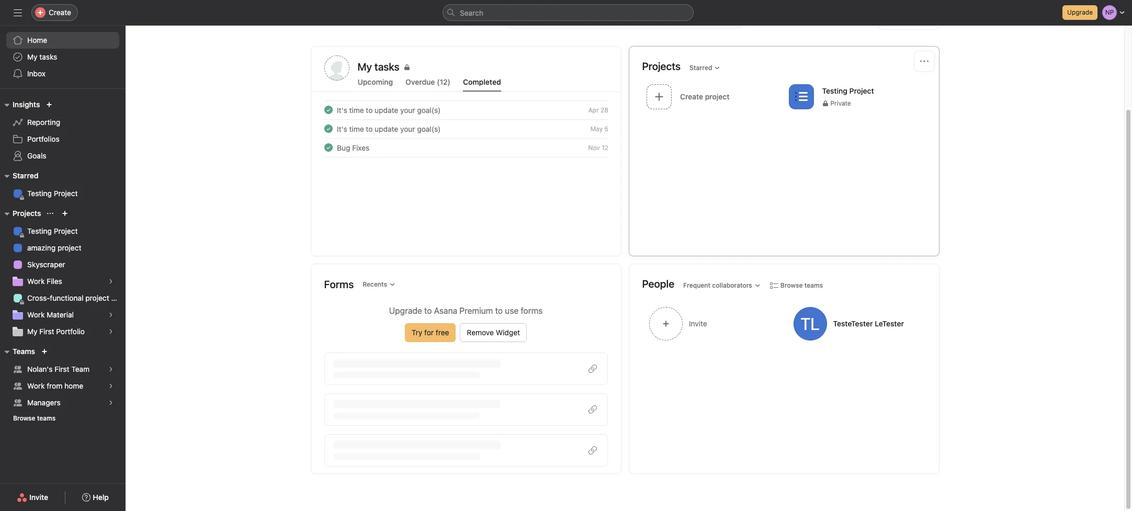 Task type: locate. For each thing, give the bounding box(es) containing it.
it's time to update your goal(s) up fixes
[[337, 124, 441, 133]]

project inside amazing project link
[[58, 243, 81, 252]]

tasks
[[39, 52, 57, 61]]

0 vertical spatial completed checkbox
[[322, 122, 335, 135]]

1 vertical spatial teams
[[37, 414, 56, 422]]

2 my from the top
[[27, 327, 37, 336]]

1 vertical spatial completed checkbox
[[322, 141, 335, 154]]

completed image for apr 28
[[322, 104, 335, 116]]

my first portfolio link
[[6, 323, 119, 340]]

it's time to update your goal(s)
[[337, 105, 441, 114], [337, 124, 441, 133]]

0 horizontal spatial starred
[[13, 171, 38, 180]]

project
[[849, 86, 874, 95], [54, 189, 78, 198], [54, 227, 78, 235]]

upgrade inside button
[[1068, 8, 1093, 16]]

time up bug fixes
[[349, 124, 364, 133]]

0 vertical spatial it's time to update your goal(s)
[[337, 105, 441, 114]]

cross-functional project plan link
[[6, 290, 126, 307]]

my up teams
[[27, 327, 37, 336]]

3 work from the top
[[27, 381, 45, 390]]

it's for apr
[[337, 105, 347, 114]]

1 vertical spatial work
[[27, 310, 45, 319]]

it's time to update your goal(s) for apr 28
[[337, 105, 441, 114]]

1 vertical spatial project
[[85, 294, 109, 302]]

0 horizontal spatial browse teams
[[13, 414, 56, 422]]

browse teams button
[[765, 278, 828, 293], [8, 411, 60, 426]]

2 goal(s) from the top
[[417, 124, 441, 133]]

1 horizontal spatial browse teams
[[781, 281, 823, 289]]

my inside projects element
[[27, 327, 37, 336]]

0 vertical spatial projects
[[642, 60, 681, 72]]

1 horizontal spatial projects
[[642, 60, 681, 72]]

completed checkbox for it's
[[322, 122, 335, 135]]

functional
[[50, 294, 83, 302]]

work up cross-
[[27, 277, 45, 286]]

1 vertical spatial starred
[[13, 171, 38, 180]]

it's time to update your goal(s) down upcoming 'button'
[[337, 105, 441, 114]]

0 vertical spatial it's
[[337, 105, 347, 114]]

testing up amazing
[[27, 227, 52, 235]]

to
[[366, 105, 373, 114], [366, 124, 373, 133], [424, 306, 432, 316], [495, 306, 503, 316]]

1 vertical spatial browse teams button
[[8, 411, 60, 426]]

1 vertical spatial upgrade
[[389, 306, 422, 316]]

2 vertical spatial project
[[54, 227, 78, 235]]

3 completed image from the top
[[322, 141, 335, 154]]

1 it's from the top
[[337, 105, 347, 114]]

testing inside projects element
[[27, 227, 52, 235]]

1 vertical spatial my
[[27, 327, 37, 336]]

0 horizontal spatial browse teams button
[[8, 411, 60, 426]]

files
[[47, 277, 62, 286]]

actions image
[[920, 57, 929, 65]]

completed image down add profile photo
[[322, 104, 335, 116]]

Completed checkbox
[[322, 122, 335, 135], [322, 141, 335, 154]]

project inside starred element
[[54, 189, 78, 198]]

try for free button
[[405, 323, 456, 342]]

forms
[[324, 278, 354, 290]]

work material link
[[6, 307, 119, 323]]

global element
[[0, 26, 126, 88]]

1 horizontal spatial invite
[[689, 319, 707, 328]]

0 horizontal spatial project
[[58, 243, 81, 252]]

starred up create project
[[690, 64, 712, 71]]

apr
[[588, 106, 599, 114]]

2 vertical spatial testing
[[27, 227, 52, 235]]

project for 1st testing project link from the bottom
[[54, 227, 78, 235]]

2 it's from the top
[[337, 124, 347, 133]]

1 update from the top
[[374, 105, 398, 114]]

0 vertical spatial update
[[374, 105, 398, 114]]

it's for may
[[337, 124, 347, 133]]

2 completed image from the top
[[322, 122, 335, 135]]

it's up bug
[[337, 124, 347, 133]]

work
[[27, 277, 45, 286], [27, 310, 45, 319], [27, 381, 45, 390]]

testing project for testing project link inside starred element
[[27, 189, 78, 198]]

0 horizontal spatial first
[[39, 327, 54, 336]]

insights
[[13, 100, 40, 109]]

project left plan
[[85, 294, 109, 302]]

1 vertical spatial testing project
[[27, 189, 78, 198]]

first for nolan's
[[55, 365, 69, 374]]

1 testing project link from the top
[[6, 185, 119, 202]]

project up amazing project link
[[54, 227, 78, 235]]

it's
[[337, 105, 347, 114], [337, 124, 347, 133]]

2 vertical spatial work
[[27, 381, 45, 390]]

1 vertical spatial time
[[349, 124, 364, 133]]

starred down goals
[[13, 171, 38, 180]]

my tasks link
[[358, 60, 608, 74]]

1 vertical spatial it's time to update your goal(s)
[[337, 124, 441, 133]]

1 completed checkbox from the top
[[322, 122, 335, 135]]

0 vertical spatial starred button
[[685, 60, 726, 75]]

1 vertical spatial testing
[[27, 189, 52, 198]]

portfolios
[[27, 134, 59, 143]]

1 horizontal spatial starred
[[690, 64, 712, 71]]

project inside cross-functional project plan link
[[85, 294, 109, 302]]

testing up show options, current sort, top image
[[27, 189, 52, 198]]

1 vertical spatial invite
[[29, 493, 48, 502]]

0 horizontal spatial teams
[[37, 414, 56, 422]]

projects inside dropdown button
[[13, 209, 41, 218]]

1 vertical spatial update
[[374, 124, 398, 133]]

it's right completed checkbox
[[337, 105, 347, 114]]

1 horizontal spatial first
[[55, 365, 69, 374]]

1 vertical spatial your
[[400, 124, 415, 133]]

completed image left bug
[[322, 141, 335, 154]]

0 vertical spatial teams
[[805, 281, 823, 289]]

see details, work from home image
[[108, 383, 114, 389]]

1 vertical spatial browse teams
[[13, 414, 56, 422]]

first inside teams element
[[55, 365, 69, 374]]

upgrade to asana premium to use forms
[[389, 306, 543, 316]]

starred button
[[685, 60, 726, 75], [0, 170, 38, 182]]

may 5 button
[[590, 125, 608, 133]]

my tasks
[[358, 61, 400, 73]]

1 it's time to update your goal(s) from the top
[[337, 105, 441, 114]]

cross-
[[27, 294, 50, 302]]

see details, managers image
[[108, 400, 114, 406]]

invite button
[[642, 301, 782, 347]]

projects
[[642, 60, 681, 72], [13, 209, 41, 218]]

first down work material
[[39, 327, 54, 336]]

time right completed checkbox
[[349, 105, 364, 114]]

project up new project or portfolio icon
[[54, 189, 78, 198]]

1 vertical spatial project
[[54, 189, 78, 198]]

0 vertical spatial browse teams button
[[765, 278, 828, 293]]

starred button down goals
[[0, 170, 38, 182]]

1 vertical spatial first
[[55, 365, 69, 374]]

2 work from the top
[[27, 310, 45, 319]]

first up work from home link
[[55, 365, 69, 374]]

overdue (12)
[[406, 77, 451, 86]]

widget
[[496, 328, 520, 337]]

amazing project link
[[6, 240, 119, 256]]

add profile photo image
[[324, 55, 349, 81]]

work material
[[27, 310, 74, 319]]

bug fixes
[[337, 143, 369, 152]]

completed image
[[322, 104, 335, 116], [322, 122, 335, 135], [322, 141, 335, 154]]

testing up private
[[822, 86, 847, 95]]

2 vertical spatial testing project
[[27, 227, 78, 235]]

1 horizontal spatial project
[[85, 294, 109, 302]]

2 it's time to update your goal(s) from the top
[[337, 124, 441, 133]]

time
[[349, 105, 364, 114], [349, 124, 364, 133]]

your for may 5
[[400, 124, 415, 133]]

1 vertical spatial completed image
[[322, 122, 335, 135]]

0 vertical spatial testing project
[[822, 86, 874, 95]]

1 work from the top
[[27, 277, 45, 286]]

work inside teams element
[[27, 381, 45, 390]]

first inside projects element
[[39, 327, 54, 336]]

overdue
[[406, 77, 435, 86]]

hide sidebar image
[[14, 8, 22, 17]]

0 vertical spatial work
[[27, 277, 45, 286]]

2 update from the top
[[374, 124, 398, 133]]

2 your from the top
[[400, 124, 415, 133]]

1 my from the top
[[27, 52, 37, 61]]

testing project up amazing project on the left of the page
[[27, 227, 78, 235]]

projects element
[[0, 204, 126, 342]]

1 horizontal spatial starred button
[[685, 60, 726, 75]]

0 vertical spatial browse teams
[[781, 281, 823, 289]]

my inside global element
[[27, 52, 37, 61]]

project up skyscraper "link"
[[58, 243, 81, 252]]

2 time from the top
[[349, 124, 364, 133]]

0 horizontal spatial invite
[[29, 493, 48, 502]]

0 vertical spatial my
[[27, 52, 37, 61]]

testing project inside projects element
[[27, 227, 78, 235]]

1 vertical spatial goal(s)
[[417, 124, 441, 133]]

invite
[[689, 319, 707, 328], [29, 493, 48, 502]]

1 vertical spatial it's
[[337, 124, 347, 133]]

upgrade for upgrade
[[1068, 8, 1093, 16]]

work for work material
[[27, 310, 45, 319]]

0 horizontal spatial projects
[[13, 209, 41, 218]]

1 vertical spatial projects
[[13, 209, 41, 218]]

0 vertical spatial your
[[400, 105, 415, 114]]

completed checkbox left bug
[[322, 141, 335, 154]]

0 horizontal spatial browse
[[13, 414, 35, 422]]

nolan's
[[27, 365, 53, 374]]

1 vertical spatial browse
[[13, 414, 35, 422]]

starred element
[[0, 166, 126, 204]]

2 vertical spatial completed image
[[322, 141, 335, 154]]

1 vertical spatial testing project link
[[6, 223, 119, 240]]

project up private
[[849, 86, 874, 95]]

starred button up create project
[[685, 60, 726, 75]]

0 horizontal spatial starred button
[[0, 170, 38, 182]]

browse teams button inside teams element
[[8, 411, 60, 426]]

1 horizontal spatial teams
[[805, 281, 823, 289]]

testing project link down new project or portfolio icon
[[6, 223, 119, 240]]

inbox link
[[6, 65, 119, 82]]

0 vertical spatial browse
[[781, 281, 803, 289]]

1 horizontal spatial upgrade
[[1068, 8, 1093, 16]]

nolan's first team
[[27, 365, 90, 374]]

help
[[93, 493, 109, 502]]

testing project up show options, current sort, top image
[[27, 189, 78, 198]]

0 vertical spatial completed image
[[322, 104, 335, 116]]

first for my
[[39, 327, 54, 336]]

completed image down completed checkbox
[[322, 122, 335, 135]]

work inside 'link'
[[27, 310, 45, 319]]

see details, work material image
[[108, 312, 114, 318]]

upcoming
[[358, 77, 393, 86]]

work down nolan's at the bottom
[[27, 381, 45, 390]]

work from home
[[27, 381, 83, 390]]

1 goal(s) from the top
[[417, 105, 441, 114]]

teams element
[[0, 342, 126, 428]]

0 horizontal spatial upgrade
[[389, 306, 422, 316]]

testing project for 1st testing project link from the bottom
[[27, 227, 78, 235]]

to left the use
[[495, 306, 503, 316]]

my
[[27, 52, 37, 61], [27, 327, 37, 336]]

work down cross-
[[27, 310, 45, 319]]

testetester letester
[[833, 319, 904, 328]]

remove
[[467, 328, 494, 337]]

upgrade
[[1068, 8, 1093, 16], [389, 306, 422, 316]]

0 vertical spatial upgrade
[[1068, 8, 1093, 16]]

1 completed image from the top
[[322, 104, 335, 116]]

reporting link
[[6, 114, 119, 131]]

0 vertical spatial testing project link
[[6, 185, 119, 202]]

0 vertical spatial first
[[39, 327, 54, 336]]

testing
[[822, 86, 847, 95], [27, 189, 52, 198], [27, 227, 52, 235]]

testing inside starred element
[[27, 189, 52, 198]]

my left 'tasks'
[[27, 52, 37, 61]]

browse teams
[[781, 281, 823, 289], [13, 414, 56, 422]]

to left asana
[[424, 306, 432, 316]]

time for may
[[349, 124, 364, 133]]

2 completed checkbox from the top
[[322, 141, 335, 154]]

completed checkbox down completed checkbox
[[322, 122, 335, 135]]

help button
[[75, 488, 116, 507]]

work for work files
[[27, 277, 45, 286]]

may
[[590, 125, 603, 133]]

0 vertical spatial testing
[[822, 86, 847, 95]]

it's time to update your goal(s) for may 5
[[337, 124, 441, 133]]

update
[[374, 105, 398, 114], [374, 124, 398, 133]]

0 vertical spatial time
[[349, 105, 364, 114]]

first
[[39, 327, 54, 336], [55, 365, 69, 374]]

0 vertical spatial invite
[[689, 319, 707, 328]]

testing project link up new project or portfolio icon
[[6, 185, 119, 202]]

testing project up private
[[822, 86, 874, 95]]

testing project link
[[6, 185, 119, 202], [6, 223, 119, 240]]

browse
[[781, 281, 803, 289], [13, 414, 35, 422]]

0 vertical spatial project
[[58, 243, 81, 252]]

insights element
[[0, 95, 126, 166]]

0 vertical spatial goal(s)
[[417, 105, 441, 114]]

project
[[58, 243, 81, 252], [85, 294, 109, 302]]

my tasks
[[27, 52, 57, 61]]

asana
[[434, 306, 457, 316]]

your
[[400, 105, 415, 114], [400, 124, 415, 133]]

goal(s)
[[417, 105, 441, 114], [417, 124, 441, 133]]

testing project inside starred element
[[27, 189, 78, 198]]

starred
[[690, 64, 712, 71], [13, 171, 38, 180]]

1 time from the top
[[349, 105, 364, 114]]

1 your from the top
[[400, 105, 415, 114]]



Task type: vqa. For each thing, say whether or not it's contained in the screenshot.
the middle work
yes



Task type: describe. For each thing, give the bounding box(es) containing it.
list image
[[795, 90, 807, 103]]

my for my tasks
[[27, 52, 37, 61]]

skyscraper link
[[6, 256, 119, 273]]

projects button
[[0, 207, 41, 220]]

see details, nolan's first team image
[[108, 366, 114, 373]]

invite inside dropdown button
[[689, 319, 707, 328]]

nov 12
[[588, 144, 608, 151]]

work files link
[[6, 273, 119, 290]]

work for work from home
[[27, 381, 45, 390]]

testing for 1st testing project link from the bottom
[[27, 227, 52, 235]]

28
[[601, 106, 608, 114]]

goal(s) for apr
[[417, 105, 441, 114]]

nov 12 button
[[588, 144, 608, 151]]

collaborators
[[712, 281, 752, 289]]

completed checkbox for bug
[[322, 141, 335, 154]]

frequent collaborators button
[[679, 278, 765, 293]]

browse inside teams element
[[13, 414, 35, 422]]

premium
[[460, 306, 493, 316]]

create button
[[31, 4, 78, 21]]

my first portfolio
[[27, 327, 85, 336]]

insights button
[[0, 98, 40, 111]]

starred inside starred element
[[13, 171, 38, 180]]

(12)
[[437, 77, 451, 86]]

completed button
[[463, 77, 501, 92]]

from
[[47, 381, 62, 390]]

goals link
[[6, 148, 119, 164]]

1 horizontal spatial browse teams button
[[765, 278, 828, 293]]

1 horizontal spatial browse
[[781, 281, 803, 289]]

create project link
[[642, 81, 784, 113]]

cross-functional project plan
[[27, 294, 126, 302]]

inbox
[[27, 69, 46, 78]]

invite inside button
[[29, 493, 48, 502]]

try for free
[[412, 328, 449, 337]]

testing project link inside starred element
[[6, 185, 119, 202]]

work from home link
[[6, 378, 119, 395]]

show options, current sort, top image
[[47, 210, 54, 217]]

new project or portfolio image
[[62, 210, 68, 217]]

upgrade for upgrade to asana premium to use forms
[[389, 306, 422, 316]]

private
[[830, 99, 851, 107]]

may 5
[[590, 125, 608, 133]]

testing for testing project link inside starred element
[[27, 189, 52, 198]]

frequent
[[683, 281, 711, 289]]

your for apr 28
[[400, 105, 415, 114]]

portfolios link
[[6, 131, 119, 148]]

5
[[604, 125, 608, 133]]

home
[[27, 36, 47, 44]]

amazing
[[27, 243, 56, 252]]

frequent collaborators
[[683, 281, 752, 289]]

invite button
[[10, 488, 55, 507]]

create
[[49, 8, 71, 17]]

forms
[[521, 306, 543, 316]]

skyscraper
[[27, 260, 65, 269]]

to up fixes
[[366, 124, 373, 133]]

2 testing project link from the top
[[6, 223, 119, 240]]

my for my first portfolio
[[27, 327, 37, 336]]

update for apr 28
[[374, 105, 398, 114]]

see details, work files image
[[108, 278, 114, 285]]

reporting
[[27, 118, 60, 127]]

update for may 5
[[374, 124, 398, 133]]

nov
[[588, 144, 600, 151]]

see details, my first portfolio image
[[108, 329, 114, 335]]

use
[[505, 306, 519, 316]]

people
[[642, 278, 675, 290]]

upgrade button
[[1063, 5, 1098, 20]]

team
[[71, 365, 90, 374]]

12
[[602, 144, 608, 151]]

create project
[[680, 92, 730, 101]]

bug
[[337, 143, 350, 152]]

browse teams image
[[41, 349, 48, 355]]

try
[[412, 328, 422, 337]]

teams button
[[0, 345, 35, 358]]

apr 28 button
[[588, 106, 608, 114]]

goal(s) for may
[[417, 124, 441, 133]]

upcoming button
[[358, 77, 393, 92]]

plan
[[111, 294, 126, 302]]

managers
[[27, 398, 61, 407]]

to down upcoming 'button'
[[366, 105, 373, 114]]

overdue (12) button
[[406, 77, 451, 92]]

recents button
[[358, 277, 400, 292]]

0 vertical spatial project
[[849, 86, 874, 95]]

browse teams inside teams element
[[13, 414, 56, 422]]

home
[[64, 381, 83, 390]]

amazing project
[[27, 243, 81, 252]]

home link
[[6, 32, 119, 49]]

Search tasks, projects, and more text field
[[443, 4, 694, 21]]

goals
[[27, 151, 46, 160]]

new image
[[46, 102, 53, 108]]

0 vertical spatial starred
[[690, 64, 712, 71]]

remove widget
[[467, 328, 520, 337]]

for
[[424, 328, 434, 337]]

completed image for may 5
[[322, 122, 335, 135]]

portfolio
[[56, 327, 85, 336]]

teams
[[13, 347, 35, 356]]

completed
[[463, 77, 501, 86]]

recents
[[363, 280, 387, 288]]

free
[[436, 328, 449, 337]]

work files
[[27, 277, 62, 286]]

my tasks link
[[6, 49, 119, 65]]

project for testing project link inside starred element
[[54, 189, 78, 198]]

completed image for nov 12
[[322, 141, 335, 154]]

time for apr
[[349, 105, 364, 114]]

nolan's first team link
[[6, 361, 119, 378]]

testetester letester button
[[787, 301, 926, 347]]

material
[[47, 310, 74, 319]]

apr 28
[[588, 106, 608, 114]]

Completed checkbox
[[322, 104, 335, 116]]

fixes
[[352, 143, 369, 152]]

1 vertical spatial starred button
[[0, 170, 38, 182]]



